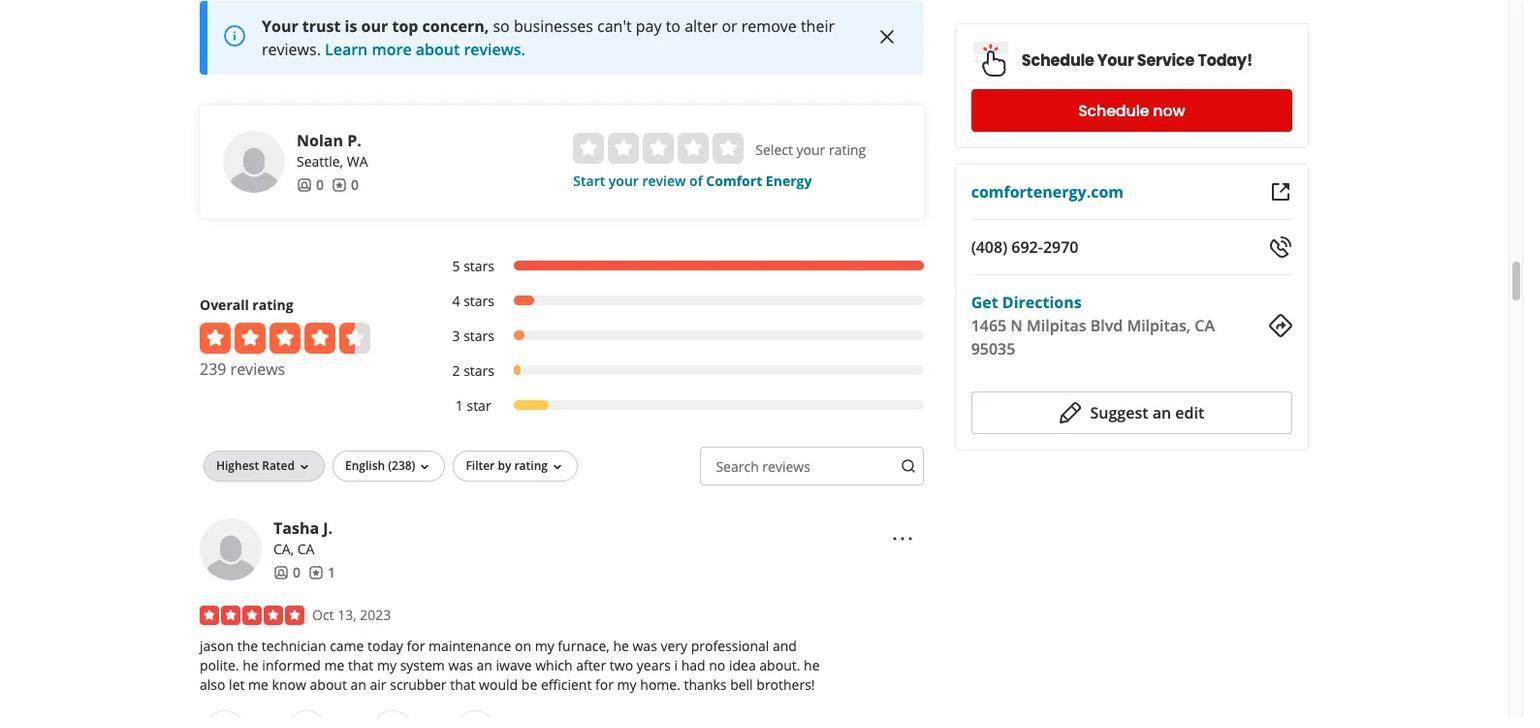 Task type: vqa. For each thing, say whether or not it's contained in the screenshot.
Starbucks Do you recommend this business?
no



Task type: locate. For each thing, give the bounding box(es) containing it.
1 vertical spatial was
[[448, 656, 473, 675]]

16 chevron down v2 image right the filter by rating
[[550, 459, 565, 475]]

rating for select your rating
[[829, 140, 866, 159]]

english (238)
[[345, 457, 415, 474]]

1 horizontal spatial reviews
[[762, 457, 811, 476]]

tasha j. ca, ca
[[273, 518, 333, 558]]

that down the came
[[348, 656, 374, 675]]

professional
[[691, 637, 769, 655]]

my down the today
[[377, 656, 397, 675]]

692-
[[1012, 237, 1043, 258]]

1 left star
[[456, 396, 463, 415]]

about down "concern," in the left of the page
[[416, 39, 460, 60]]

stars inside 'element'
[[464, 257, 494, 275]]

24 external link v2 image
[[1269, 180, 1292, 204]]

for
[[407, 637, 425, 655], [595, 676, 614, 694]]

0 horizontal spatial reviews.
[[262, 39, 321, 60]]

239
[[200, 358, 226, 380]]

2 vertical spatial my
[[617, 676, 637, 694]]

seattle,
[[297, 152, 343, 170]]

he up two
[[613, 637, 629, 655]]

rating
[[829, 140, 866, 159], [252, 295, 293, 314], [514, 457, 548, 474]]

maintenance
[[429, 637, 511, 655]]

2 horizontal spatial 16 chevron down v2 image
[[550, 459, 565, 475]]

an left air
[[351, 676, 366, 694]]

1 vertical spatial your
[[609, 171, 639, 190]]

get directions 1465 n milpitas blvd milpitas, ca 95035
[[971, 292, 1215, 360]]

rating right the select
[[829, 140, 866, 159]]

stars right 3
[[464, 326, 494, 345]]

concern,
[[422, 15, 489, 37]]

0 vertical spatial friends element
[[297, 175, 324, 195]]

about inside info alert
[[416, 39, 460, 60]]

(no rating) image
[[573, 133, 744, 164]]

stars for 3 stars
[[464, 326, 494, 345]]

brothers!
[[757, 676, 815, 694]]

reviews for search reviews
[[762, 457, 811, 476]]

that left would
[[450, 676, 476, 694]]

filter reviews by 5 stars rating element
[[432, 257, 924, 276]]

learn
[[325, 39, 368, 60]]

0 horizontal spatial 0
[[293, 563, 301, 581]]

had
[[681, 656, 705, 675]]

he down the
[[243, 656, 259, 675]]

(408) 692-2970
[[971, 237, 1079, 258]]

reviews. down "trust"
[[262, 39, 321, 60]]

your right the select
[[797, 140, 825, 159]]

highest rated button
[[204, 451, 325, 482]]

an up would
[[477, 656, 492, 675]]

be
[[521, 676, 537, 694]]

reviews element for j.
[[308, 563, 335, 582]]

their
[[801, 15, 835, 37]]

2023
[[360, 606, 391, 624]]

suggest an edit button
[[971, 392, 1292, 434]]

milpitas
[[1027, 315, 1086, 336]]

start
[[573, 171, 605, 190]]

stars for 4 stars
[[464, 292, 494, 310]]

0 vertical spatial your
[[262, 15, 298, 37]]

photo of nolan p. image
[[223, 131, 285, 193]]

1 vertical spatial 1
[[328, 563, 335, 581]]

1 vertical spatial that
[[450, 676, 476, 694]]

16 chevron down v2 image inside the filter by rating dropdown button
[[550, 459, 565, 475]]

stars for 5 stars
[[464, 257, 494, 275]]

16 review v2 image
[[332, 177, 347, 192]]

3 16 chevron down v2 image from the left
[[550, 459, 565, 475]]

stars right "4" at left
[[464, 292, 494, 310]]

16 friends v2 image
[[273, 565, 289, 580]]

reviews down 4.5 star rating image
[[230, 358, 285, 380]]

0 horizontal spatial was
[[448, 656, 473, 675]]

idea
[[729, 656, 756, 675]]

friends element
[[297, 175, 324, 195], [273, 563, 301, 582]]

ca inside tasha j. ca, ca
[[297, 540, 315, 558]]

0 horizontal spatial ca
[[297, 540, 315, 558]]

your right start
[[609, 171, 639, 190]]

1 horizontal spatial 0
[[316, 175, 324, 194]]

1 horizontal spatial reviews.
[[464, 39, 526, 60]]

rating right by
[[514, 457, 548, 474]]

1 vertical spatial my
[[377, 656, 397, 675]]

he
[[613, 637, 629, 655], [243, 656, 259, 675], [804, 656, 820, 675]]

an left edit
[[1153, 402, 1171, 424]]

now
[[1153, 99, 1185, 122]]

iwave
[[496, 656, 532, 675]]

0 horizontal spatial for
[[407, 637, 425, 655]]

1 vertical spatial reviews
[[762, 457, 811, 476]]

reviews element down tasha j. ca, ca
[[308, 563, 335, 582]]

None radio
[[573, 133, 604, 164], [608, 133, 639, 164], [678, 133, 709, 164], [713, 133, 744, 164], [573, 133, 604, 164], [608, 133, 639, 164], [678, 133, 709, 164], [713, 133, 744, 164]]

top
[[392, 15, 418, 37]]

know
[[272, 676, 306, 694]]

reviews right search
[[762, 457, 811, 476]]

4 stars from the top
[[464, 361, 494, 380]]

  text field
[[700, 447, 924, 486]]

0 horizontal spatial your
[[262, 15, 298, 37]]

3 stars
[[452, 326, 494, 345]]

stars right 5
[[464, 257, 494, 275]]

he right about.
[[804, 656, 820, 675]]

1 vertical spatial friends element
[[273, 563, 301, 582]]

1 for 1 star
[[456, 396, 463, 415]]

reviews element containing 1
[[308, 563, 335, 582]]

ca down tasha j. link
[[297, 540, 315, 558]]

2 horizontal spatial he
[[804, 656, 820, 675]]

learn more about reviews.
[[325, 39, 526, 60]]

your
[[262, 15, 298, 37], [1097, 49, 1134, 71]]

1 horizontal spatial he
[[613, 637, 629, 655]]

nolan
[[297, 130, 343, 151]]

0 vertical spatial about
[[416, 39, 460, 60]]

was up years
[[633, 637, 657, 655]]

1 right 16 review v2 icon
[[328, 563, 335, 581]]

friends element down seattle,
[[297, 175, 324, 195]]

schedule left now
[[1078, 99, 1149, 122]]

2 horizontal spatial rating
[[829, 140, 866, 159]]

ca inside get directions 1465 n milpitas blvd milpitas, ca 95035
[[1195, 315, 1215, 336]]

suggest
[[1090, 402, 1149, 424]]

my right on on the left bottom
[[535, 637, 554, 655]]

0 right 16 friends v2 icon
[[293, 563, 301, 581]]

16 review v2 image
[[308, 565, 324, 580]]

about
[[416, 39, 460, 60], [310, 676, 347, 694]]

reviews element
[[332, 175, 359, 195], [308, 563, 335, 582]]

furnace,
[[558, 637, 610, 655]]

0 horizontal spatial an
[[351, 676, 366, 694]]

info alert
[[200, 1, 924, 74]]

95035
[[971, 338, 1016, 360]]

select your rating
[[756, 140, 866, 159]]

get directions link
[[971, 292, 1082, 313]]

nolan p. link
[[297, 130, 361, 151]]

1 reviews. from the left
[[262, 39, 321, 60]]

None radio
[[643, 133, 674, 164]]

english (238) button
[[333, 451, 445, 482]]

2 horizontal spatial an
[[1153, 402, 1171, 424]]

0 vertical spatial 1
[[456, 396, 463, 415]]

0 vertical spatial rating
[[829, 140, 866, 159]]

reviews element for p.
[[332, 175, 359, 195]]

friends element down ca,
[[273, 563, 301, 582]]

filter reviews by 1 star rating element
[[432, 396, 924, 416]]

0 horizontal spatial reviews
[[230, 358, 285, 380]]

3 stars from the top
[[464, 326, 494, 345]]

16 chevron down v2 image inside highest rated popup button
[[297, 459, 312, 475]]

was down maintenance
[[448, 656, 473, 675]]

16 chevron down v2 image right (238)
[[417, 459, 433, 475]]

0 vertical spatial me
[[324, 656, 345, 675]]

16 chevron down v2 image for filter by rating
[[550, 459, 565, 475]]

your left service
[[1097, 49, 1134, 71]]

0 vertical spatial was
[[633, 637, 657, 655]]

1 stars from the top
[[464, 257, 494, 275]]

1 vertical spatial an
[[477, 656, 492, 675]]

rating up 4.5 star rating image
[[252, 295, 293, 314]]

16 chevron down v2 image inside english (238) popup button
[[417, 459, 433, 475]]

photo of tasha j. image
[[200, 518, 262, 581]]

schedule now link
[[971, 89, 1292, 132]]

schedule
[[1022, 49, 1094, 71], [1078, 99, 1149, 122]]

suggest an edit
[[1090, 402, 1204, 424]]

reviews for 239 reviews
[[230, 358, 285, 380]]

reviews. down so
[[464, 39, 526, 60]]

0 horizontal spatial rating
[[252, 295, 293, 314]]

filter by rating
[[466, 457, 548, 474]]

stars right '2'
[[464, 361, 494, 380]]

2 16 chevron down v2 image from the left
[[417, 459, 433, 475]]

1 vertical spatial rating
[[252, 295, 293, 314]]

1 horizontal spatial ca
[[1195, 315, 1215, 336]]

tasha j. link
[[273, 518, 333, 539]]

2 stars from the top
[[464, 292, 494, 310]]

1 horizontal spatial 16 chevron down v2 image
[[417, 459, 433, 475]]

1 vertical spatial about
[[310, 676, 347, 694]]

your left "trust"
[[262, 15, 298, 37]]

ca right milpitas,
[[1195, 315, 1215, 336]]

1 horizontal spatial 1
[[456, 396, 463, 415]]

reviews element containing 0
[[332, 175, 359, 195]]

blvd
[[1090, 315, 1123, 336]]

1 vertical spatial your
[[1097, 49, 1134, 71]]

close image
[[875, 25, 898, 48]]

0 right 16 friends v2 image
[[316, 175, 324, 194]]

0 vertical spatial schedule
[[1022, 49, 1094, 71]]

filter reviews by 2 stars rating element
[[432, 361, 924, 381]]

stars for 2 stars
[[464, 361, 494, 380]]

more
[[372, 39, 412, 60]]

schedule up the schedule now link
[[1022, 49, 1094, 71]]

0 right 16 review v2 image
[[351, 175, 359, 194]]

your trust is our top concern,
[[262, 15, 489, 37]]

rating inside dropdown button
[[514, 457, 548, 474]]

so
[[493, 15, 510, 37]]

0 horizontal spatial he
[[243, 656, 259, 675]]

two
[[610, 656, 633, 675]]

0 vertical spatial reviews
[[230, 358, 285, 380]]

your inside info alert
[[262, 15, 298, 37]]

reviews element down wa
[[332, 175, 359, 195]]

0 horizontal spatial about
[[310, 676, 347, 694]]

for down after
[[595, 676, 614, 694]]

1 vertical spatial for
[[595, 676, 614, 694]]

schedule for schedule now
[[1078, 99, 1149, 122]]

1 vertical spatial schedule
[[1078, 99, 1149, 122]]

16 chevron down v2 image
[[297, 459, 312, 475], [417, 459, 433, 475], [550, 459, 565, 475]]

1 horizontal spatial about
[[416, 39, 460, 60]]

0 vertical spatial an
[[1153, 402, 1171, 424]]

0 horizontal spatial me
[[248, 676, 269, 694]]

1 horizontal spatial your
[[797, 140, 825, 159]]

16 chevron down v2 image right rated
[[297, 459, 312, 475]]

2 vertical spatial rating
[[514, 457, 548, 474]]

schedule now
[[1078, 99, 1185, 122]]

highest rated
[[216, 457, 295, 474]]

0 vertical spatial my
[[535, 637, 554, 655]]

very
[[661, 637, 688, 655]]

1 horizontal spatial that
[[450, 676, 476, 694]]

years
[[637, 656, 671, 675]]

0 horizontal spatial 1
[[328, 563, 335, 581]]

0 horizontal spatial your
[[609, 171, 639, 190]]

n
[[1011, 315, 1023, 336]]

2 horizontal spatial my
[[617, 676, 637, 694]]

oct
[[312, 606, 334, 624]]

comfortenergy.com link
[[971, 181, 1124, 203]]

about right the know
[[310, 676, 347, 694]]

1 horizontal spatial rating
[[514, 457, 548, 474]]

4 stars
[[452, 292, 494, 310]]

i
[[674, 656, 678, 675]]

your
[[797, 140, 825, 159], [609, 171, 639, 190]]

0 horizontal spatial 16 chevron down v2 image
[[297, 459, 312, 475]]

rated
[[262, 457, 295, 474]]

search reviews
[[716, 457, 811, 476]]

me
[[324, 656, 345, 675], [248, 676, 269, 694]]

1 for 1
[[328, 563, 335, 581]]

0 vertical spatial your
[[797, 140, 825, 159]]

reviews
[[230, 358, 285, 380], [762, 457, 811, 476]]

my down two
[[617, 676, 637, 694]]

is
[[345, 15, 357, 37]]

me down the came
[[324, 656, 345, 675]]

0 vertical spatial reviews element
[[332, 175, 359, 195]]

1 16 chevron down v2 image from the left
[[297, 459, 312, 475]]

pay
[[636, 15, 662, 37]]

me right let
[[248, 676, 269, 694]]

0 vertical spatial that
[[348, 656, 374, 675]]

was
[[633, 637, 657, 655], [448, 656, 473, 675]]

for up system
[[407, 637, 425, 655]]

24 info v2 image
[[223, 24, 246, 48]]

ca
[[1195, 315, 1215, 336], [297, 540, 315, 558]]

2 horizontal spatial 0
[[351, 175, 359, 194]]

0 vertical spatial ca
[[1195, 315, 1215, 336]]

1 vertical spatial reviews element
[[308, 563, 335, 582]]

1 vertical spatial ca
[[297, 540, 315, 558]]

wa
[[347, 152, 368, 170]]



Task type: describe. For each thing, give the bounding box(es) containing it.
16 chevron down v2 image for highest rated
[[297, 459, 312, 475]]

friends element for nolan p.
[[297, 175, 324, 195]]

239 reviews
[[200, 358, 285, 380]]

informed
[[262, 656, 321, 675]]

16 friends v2 image
[[297, 177, 312, 192]]

0 horizontal spatial that
[[348, 656, 374, 675]]

jason
[[200, 637, 234, 655]]

1 star
[[456, 396, 491, 415]]

an inside suggest an edit button
[[1153, 402, 1171, 424]]

so businesses can't pay to alter or remove their reviews.
[[262, 15, 835, 60]]

2970
[[1043, 237, 1079, 258]]

2 vertical spatial an
[[351, 676, 366, 694]]

select
[[756, 140, 793, 159]]

j.
[[323, 518, 333, 539]]

our
[[361, 15, 388, 37]]

would
[[479, 676, 518, 694]]

scrubber
[[390, 676, 447, 694]]

of
[[689, 171, 703, 190]]

rating element
[[573, 133, 744, 164]]

directions
[[1002, 292, 1082, 313]]

about inside jason the technician came today for maintenance on my furnace, he was very professional and polite. he informed me that my system was an iwave which after two years i had no idea about. he also let me know about an air scrubber that would be efficient for my home. thanks bell brothers!
[[310, 676, 347, 694]]

alter
[[685, 15, 718, 37]]

filter by rating button
[[453, 451, 578, 482]]

overall rating
[[200, 295, 293, 314]]

air
[[370, 676, 386, 694]]

tasha
[[273, 518, 319, 539]]

1 horizontal spatial was
[[633, 637, 657, 655]]

16 chevron down v2 image for english (238)
[[417, 459, 433, 475]]

bell
[[730, 676, 753, 694]]

menu image
[[891, 527, 914, 550]]

5
[[452, 257, 460, 275]]

0 vertical spatial for
[[407, 637, 425, 655]]

2 stars
[[452, 361, 494, 380]]

and
[[773, 637, 797, 655]]

schedule your service today!
[[1022, 49, 1253, 71]]

1 horizontal spatial me
[[324, 656, 345, 675]]

today!
[[1198, 49, 1253, 71]]

after
[[576, 656, 606, 675]]

jason the technician came today for maintenance on my furnace, he was very professional and polite. he informed me that my system was an iwave which after two years i had no idea about. he also let me know about an air scrubber that would be efficient for my home. thanks bell brothers!
[[200, 637, 820, 694]]

businesses
[[514, 15, 593, 37]]

your for start
[[609, 171, 639, 190]]

to
[[666, 15, 681, 37]]

1 horizontal spatial for
[[595, 676, 614, 694]]

by
[[498, 457, 511, 474]]

rating for filter by rating
[[514, 457, 548, 474]]

comfortenergy.com
[[971, 181, 1124, 203]]

start your review of comfort energy
[[573, 171, 812, 190]]

reviews. inside so businesses can't pay to alter or remove their reviews.
[[262, 39, 321, 60]]

5 star rating image
[[200, 606, 304, 625]]

(408)
[[971, 237, 1008, 258]]

2
[[452, 361, 460, 380]]

filter reviews by 4 stars rating element
[[432, 292, 924, 311]]

search image
[[900, 459, 916, 474]]

milpitas,
[[1127, 315, 1191, 336]]

remove
[[742, 15, 797, 37]]

trust
[[302, 15, 341, 37]]

0 for nolan p.
[[316, 175, 324, 194]]

1 horizontal spatial your
[[1097, 49, 1134, 71]]

star
[[467, 396, 491, 415]]

efficient
[[541, 676, 592, 694]]

about.
[[760, 656, 800, 675]]

or
[[722, 15, 737, 37]]

0 for tasha j.
[[293, 563, 301, 581]]

friends element for tasha j.
[[273, 563, 301, 582]]

overall
[[200, 295, 249, 314]]

your for select
[[797, 140, 825, 159]]

1 horizontal spatial an
[[477, 656, 492, 675]]

polite.
[[200, 656, 239, 675]]

also
[[200, 676, 225, 694]]

no
[[709, 656, 726, 675]]

p.
[[347, 130, 361, 151]]

1 horizontal spatial my
[[535, 637, 554, 655]]

3
[[452, 326, 460, 345]]

energy
[[766, 171, 812, 190]]

4.5 star rating image
[[200, 323, 370, 354]]

search
[[716, 457, 759, 476]]

comfort
[[706, 171, 762, 190]]

get
[[971, 292, 998, 313]]

4
[[452, 292, 460, 310]]

0 horizontal spatial my
[[377, 656, 397, 675]]

service
[[1137, 49, 1195, 71]]

the
[[237, 637, 258, 655]]

1 vertical spatial me
[[248, 676, 269, 694]]

2 reviews. from the left
[[464, 39, 526, 60]]

5 stars
[[452, 257, 494, 275]]

filter
[[466, 457, 495, 474]]

1465
[[971, 315, 1007, 336]]

nolan p. seattle, wa
[[297, 130, 368, 170]]

(238)
[[388, 457, 415, 474]]

24 directions v2 image
[[1269, 314, 1292, 337]]

24 phone v2 image
[[1269, 236, 1292, 259]]

today
[[368, 637, 403, 655]]

let
[[229, 676, 245, 694]]

filter reviews by 3 stars rating element
[[432, 326, 924, 346]]

came
[[330, 637, 364, 655]]

on
[[515, 637, 531, 655]]

schedule for schedule your service today!
[[1022, 49, 1094, 71]]

24 pencil v2 image
[[1059, 401, 1083, 425]]

oct 13, 2023
[[312, 606, 391, 624]]

learn more about reviews. link
[[325, 39, 526, 60]]

13,
[[338, 606, 356, 624]]



